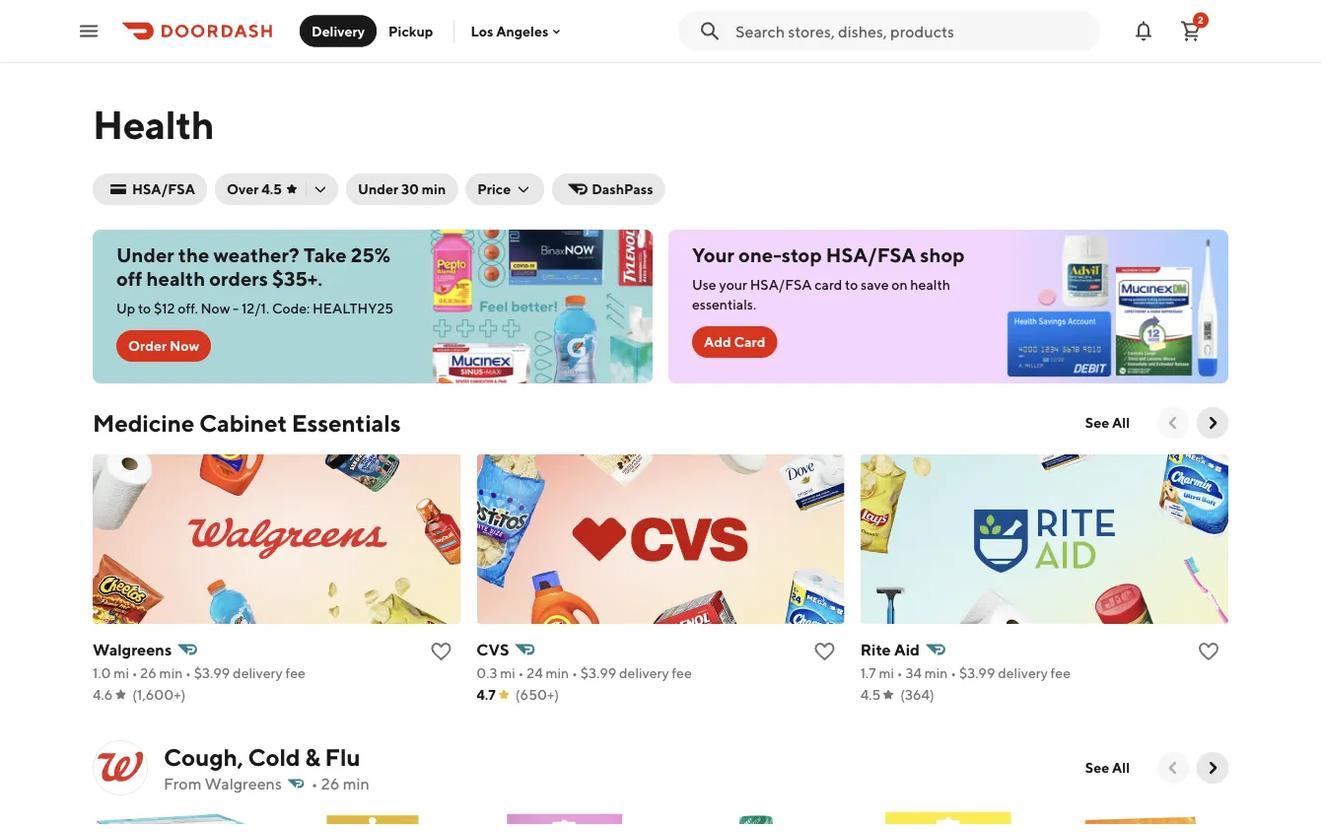 Task type: locate. For each thing, give the bounding box(es) containing it.
1 horizontal spatial to
[[845, 277, 858, 293]]

previous button of carousel image for next button of carousel icon
[[1164, 413, 1183, 433]]

card
[[815, 277, 842, 293]]

26
[[140, 665, 157, 681], [321, 775, 340, 793]]

to right card
[[845, 277, 858, 293]]

$3.99 for walgreens
[[194, 665, 230, 681]]

1 see from the top
[[1086, 415, 1110, 431]]

1 click to add this store to your saved list image from the left
[[429, 640, 453, 664]]

1 horizontal spatial 26
[[321, 775, 340, 793]]

2 mi from the left
[[500, 665, 516, 681]]

under left 30
[[358, 181, 399, 197]]

0 horizontal spatial walgreens
[[93, 640, 172, 659]]

0 horizontal spatial 26
[[140, 665, 157, 681]]

1 horizontal spatial health
[[911, 277, 951, 293]]

1 fee from the left
[[285, 665, 306, 681]]

1 $3.99 from the left
[[194, 665, 230, 681]]

rite
[[861, 640, 891, 659]]

health
[[93, 101, 214, 147]]

health
[[146, 267, 205, 290], [911, 277, 951, 293]]

2 horizontal spatial $3.99
[[959, 665, 995, 681]]

use
[[692, 277, 717, 293]]

dashpass button
[[552, 174, 665, 205]]

4.5
[[262, 181, 282, 197], [861, 687, 881, 703]]

hsa/fsa down health
[[132, 181, 195, 197]]

4.5 right 'over'
[[262, 181, 282, 197]]

health right on
[[911, 277, 951, 293]]

delivery for walgreens
[[233, 665, 283, 681]]

mi for cvs
[[500, 665, 516, 681]]

0 horizontal spatial click to add this store to your saved list image
[[429, 640, 453, 664]]

health inside under the weather? take 25% off health orders $35+. up to $12 off. now - 12/1. code: healthy25
[[146, 267, 205, 290]]

walgreens up the '1.0'
[[93, 640, 172, 659]]

1 vertical spatial now
[[170, 338, 199, 354]]

0 horizontal spatial under
[[116, 244, 174, 267]]

under up off
[[116, 244, 174, 267]]

0 vertical spatial see all link
[[1074, 407, 1142, 439]]

1.7 mi • 34 min • $3.99 delivery fee
[[861, 665, 1071, 681]]

over
[[227, 181, 259, 197]]

0 vertical spatial 4.5
[[262, 181, 282, 197]]

walgreens down cough, cold & flu
[[205, 775, 282, 793]]

min for walgreens
[[159, 665, 183, 681]]

mi right the '1.0'
[[114, 665, 129, 681]]

0.3
[[477, 665, 497, 681]]

0 vertical spatial under
[[358, 181, 399, 197]]

1 vertical spatial hsa/fsa
[[826, 244, 916, 267]]

order
[[128, 338, 167, 354]]

2 see from the top
[[1086, 760, 1110, 776]]

2 horizontal spatial hsa/fsa
[[826, 244, 916, 267]]

0 horizontal spatial $3.99
[[194, 665, 230, 681]]

1 vertical spatial under
[[116, 244, 174, 267]]

previous button of carousel image for next button of carousel image
[[1164, 758, 1183, 778]]

•
[[132, 665, 138, 681], [185, 665, 191, 681], [518, 665, 524, 681], [572, 665, 578, 681], [897, 665, 903, 681], [951, 665, 957, 681], [311, 775, 318, 793]]

0 horizontal spatial delivery
[[233, 665, 283, 681]]

1 horizontal spatial under
[[358, 181, 399, 197]]

0 horizontal spatial now
[[170, 338, 199, 354]]

under
[[358, 181, 399, 197], [116, 244, 174, 267]]

2 horizontal spatial mi
[[879, 665, 894, 681]]

medicine cabinet essentials
[[93, 409, 401, 437]]

0 vertical spatial hsa/fsa
[[132, 181, 195, 197]]

los angeles
[[471, 23, 549, 39]]

one-
[[739, 244, 782, 267]]

to
[[845, 277, 858, 293], [138, 300, 151, 317]]

1 see all from the top
[[1086, 415, 1130, 431]]

angeles
[[496, 23, 549, 39]]

1 see all link from the top
[[1074, 407, 1142, 439]]

4.5 down 1.7
[[861, 687, 881, 703]]

notification bell image
[[1132, 19, 1156, 43]]

0 horizontal spatial to
[[138, 300, 151, 317]]

previous button of carousel image left next button of carousel image
[[1164, 758, 1183, 778]]

2 previous button of carousel image from the top
[[1164, 758, 1183, 778]]

2 vertical spatial hsa/fsa
[[750, 277, 812, 293]]

2 see all from the top
[[1086, 760, 1130, 776]]

1 vertical spatial 26
[[321, 775, 340, 793]]

to inside your one-stop hsa/fsa shop use your hsa/fsa card to save on health essentials.
[[845, 277, 858, 293]]

next button of carousel image
[[1203, 413, 1223, 433]]

1 vertical spatial previous button of carousel image
[[1164, 758, 1183, 778]]

0 vertical spatial see all
[[1086, 415, 1130, 431]]

26 down flu
[[321, 775, 340, 793]]

rite aid
[[861, 640, 920, 659]]

flu
[[325, 743, 360, 771]]

next button of carousel image
[[1203, 758, 1223, 778]]

under inside under the weather? take 25% off health orders $35+. up to $12 off. now - 12/1. code: healthy25
[[116, 244, 174, 267]]

3 $3.99 from the left
[[959, 665, 995, 681]]

all left next button of carousel icon
[[1112, 415, 1130, 431]]

see all link
[[1074, 407, 1142, 439], [1074, 752, 1142, 784]]

2 see all link from the top
[[1074, 752, 1142, 784]]

mi right 0.3
[[500, 665, 516, 681]]

up
[[116, 300, 135, 317]]

under inside button
[[358, 181, 399, 197]]

fee
[[285, 665, 306, 681], [672, 665, 692, 681], [1051, 665, 1071, 681]]

min right 34
[[925, 665, 948, 681]]

hsa/fsa
[[132, 181, 195, 197], [826, 244, 916, 267], [750, 277, 812, 293]]

min inside button
[[422, 181, 446, 197]]

walgreens
[[93, 640, 172, 659], [205, 775, 282, 793]]

on
[[892, 277, 908, 293]]

now right 'order'
[[170, 338, 199, 354]]

see all
[[1086, 415, 1130, 431], [1086, 760, 1130, 776]]

1 items, open order cart image
[[1179, 19, 1203, 43]]

2 all from the top
[[1112, 760, 1130, 776]]

to right up
[[138, 300, 151, 317]]

essentials.
[[692, 296, 756, 313]]

1 vertical spatial see
[[1086, 760, 1110, 776]]

order now
[[128, 338, 199, 354]]

mi for rite aid
[[879, 665, 894, 681]]

0 vertical spatial now
[[201, 300, 230, 317]]

$12
[[154, 300, 175, 317]]

34
[[906, 665, 922, 681]]

1 previous button of carousel image from the top
[[1164, 413, 1183, 433]]

mi
[[114, 665, 129, 681], [500, 665, 516, 681], [879, 665, 894, 681]]

to inside under the weather? take 25% off health orders $35+. up to $12 off. now - 12/1. code: healthy25
[[138, 300, 151, 317]]

1 delivery from the left
[[233, 665, 283, 681]]

1 vertical spatial 4.5
[[861, 687, 881, 703]]

now
[[201, 300, 230, 317], [170, 338, 199, 354]]

all left next button of carousel image
[[1112, 760, 1130, 776]]

1 horizontal spatial $3.99
[[580, 665, 617, 681]]

see for next button of carousel icon
[[1086, 415, 1110, 431]]

2 $3.99 from the left
[[580, 665, 617, 681]]

1 mi from the left
[[114, 665, 129, 681]]

$3.99
[[194, 665, 230, 681], [580, 665, 617, 681], [959, 665, 995, 681]]

1 vertical spatial see all
[[1086, 760, 1130, 776]]

min
[[422, 181, 446, 197], [159, 665, 183, 681], [546, 665, 569, 681], [925, 665, 948, 681], [343, 775, 370, 793]]

previous button of carousel image
[[1164, 413, 1183, 433], [1164, 758, 1183, 778]]

$3.99 right 24
[[580, 665, 617, 681]]

click to add this store to your saved list image
[[429, 640, 453, 664], [813, 640, 837, 664]]

30
[[401, 181, 419, 197]]

$35+.
[[272, 267, 323, 290]]

now left -
[[201, 300, 230, 317]]

(1,600+)
[[132, 687, 186, 703]]

2 fee from the left
[[672, 665, 692, 681]]

0 horizontal spatial hsa/fsa
[[132, 181, 195, 197]]

1 vertical spatial see all link
[[1074, 752, 1142, 784]]

1 vertical spatial to
[[138, 300, 151, 317]]

hsa/fsa down one-
[[750, 277, 812, 293]]

shop
[[920, 244, 965, 267]]

1 horizontal spatial click to add this store to your saved list image
[[813, 640, 837, 664]]

min right 30
[[422, 181, 446, 197]]

stop
[[782, 244, 822, 267]]

0 vertical spatial to
[[845, 277, 858, 293]]

1 horizontal spatial now
[[201, 300, 230, 317]]

$3.99 up cough,
[[194, 665, 230, 681]]

26 up (1,600+)
[[140, 665, 157, 681]]

all for previous button of carousel image related to next button of carousel icon see all link
[[1112, 415, 1130, 431]]

$3.99 for cvs
[[580, 665, 617, 681]]

0 vertical spatial all
[[1112, 415, 1130, 431]]

1 vertical spatial all
[[1112, 760, 1130, 776]]

click to add this store to your saved list image left "cvs"
[[429, 640, 453, 664]]

health down the the
[[146, 267, 205, 290]]

0 horizontal spatial fee
[[285, 665, 306, 681]]

0 vertical spatial see
[[1086, 415, 1110, 431]]

min up (1,600+)
[[159, 665, 183, 681]]

min for cvs
[[546, 665, 569, 681]]

see
[[1086, 415, 1110, 431], [1086, 760, 1110, 776]]

0 horizontal spatial 4.5
[[262, 181, 282, 197]]

add
[[704, 334, 731, 350]]

cabinet
[[199, 409, 287, 437]]

25%
[[351, 244, 391, 267]]

1 horizontal spatial walgreens
[[205, 775, 282, 793]]

2 horizontal spatial delivery
[[998, 665, 1048, 681]]

1 horizontal spatial hsa/fsa
[[750, 277, 812, 293]]

0 horizontal spatial health
[[146, 267, 205, 290]]

price button
[[466, 174, 545, 205]]

3 delivery from the left
[[998, 665, 1048, 681]]

mi for walgreens
[[114, 665, 129, 681]]

all
[[1112, 415, 1130, 431], [1112, 760, 1130, 776]]

0 horizontal spatial mi
[[114, 665, 129, 681]]

3 mi from the left
[[879, 665, 894, 681]]

previous button of carousel image left next button of carousel icon
[[1164, 413, 1183, 433]]

pickup
[[389, 23, 433, 39]]

delivery
[[233, 665, 283, 681], [619, 665, 669, 681], [998, 665, 1048, 681]]

medicine cabinet essentials link
[[93, 407, 401, 439]]

min right 24
[[546, 665, 569, 681]]

$3.99 right 34
[[959, 665, 995, 681]]

2 horizontal spatial fee
[[1051, 665, 1071, 681]]

now inside button
[[170, 338, 199, 354]]

1 horizontal spatial fee
[[672, 665, 692, 681]]

2 click to add this store to your saved list image from the left
[[813, 640, 837, 664]]

delivery for rite aid
[[998, 665, 1048, 681]]

0 vertical spatial 26
[[140, 665, 157, 681]]

mi right 1.7
[[879, 665, 894, 681]]

1 all from the top
[[1112, 415, 1130, 431]]

under for the
[[116, 244, 174, 267]]

2 delivery from the left
[[619, 665, 669, 681]]

3 fee from the left
[[1051, 665, 1071, 681]]

0 vertical spatial previous button of carousel image
[[1164, 413, 1183, 433]]

the
[[178, 244, 209, 267]]

1 horizontal spatial mi
[[500, 665, 516, 681]]

click to add this store to your saved list image left rite
[[813, 640, 837, 664]]

1 horizontal spatial delivery
[[619, 665, 669, 681]]

hsa/fsa up save
[[826, 244, 916, 267]]

• 26 min
[[311, 775, 370, 793]]

your one-stop hsa/fsa shop use your hsa/fsa card to save on health essentials.
[[692, 244, 965, 313]]

0 vertical spatial walgreens
[[93, 640, 172, 659]]

card
[[734, 334, 766, 350]]

0.3 mi • 24 min • $3.99 delivery fee
[[477, 665, 692, 681]]

1.0
[[93, 665, 111, 681]]



Task type: describe. For each thing, give the bounding box(es) containing it.
delivery for cvs
[[619, 665, 669, 681]]

your
[[719, 277, 747, 293]]

order now button
[[116, 330, 211, 362]]

save
[[861, 277, 889, 293]]

add card
[[704, 334, 766, 350]]

12/1.
[[242, 300, 269, 317]]

orders
[[209, 267, 268, 290]]

from walgreens
[[164, 775, 282, 793]]

cough,
[[164, 743, 243, 771]]

health inside your one-stop hsa/fsa shop use your hsa/fsa card to save on health essentials.
[[911, 277, 951, 293]]

hsa/fsa button
[[93, 174, 207, 205]]

under 30 min button
[[346, 174, 458, 205]]

min down flu
[[343, 775, 370, 793]]

click to add this store to your saved list image for walgreens
[[429, 640, 453, 664]]

see all link for previous button of carousel image related to next button of carousel icon
[[1074, 407, 1142, 439]]

aid
[[894, 640, 920, 659]]

pickup button
[[377, 15, 445, 47]]

hsa/fsa inside button
[[132, 181, 195, 197]]

fee for walgreens
[[285, 665, 306, 681]]

under the weather? take 25% off health orders $35+. up to $12 off. now - 12/1. code: healthy25
[[116, 244, 394, 317]]

off
[[116, 267, 142, 290]]

open menu image
[[77, 19, 101, 43]]

(650+)
[[516, 687, 559, 703]]

-
[[233, 300, 239, 317]]

los angeles button
[[471, 23, 564, 39]]

under 30 min
[[358, 181, 446, 197]]

see for next button of carousel image
[[1086, 760, 1110, 776]]

price
[[478, 181, 511, 197]]

min for rite aid
[[925, 665, 948, 681]]

24
[[527, 665, 543, 681]]

(364)
[[901, 687, 935, 703]]

all for see all link associated with previous button of carousel image corresponding to next button of carousel image
[[1112, 760, 1130, 776]]

fee for rite aid
[[1051, 665, 1071, 681]]

dashpass
[[592, 181, 653, 197]]

see all for see all link associated with previous button of carousel image corresponding to next button of carousel image
[[1086, 760, 1130, 776]]

under for 30
[[358, 181, 399, 197]]

Store search: begin typing to search for stores available on DoorDash text field
[[736, 20, 1089, 42]]

over 4.5 button
[[215, 174, 338, 205]]

see all link for previous button of carousel image corresponding to next button of carousel image
[[1074, 752, 1142, 784]]

off.
[[178, 300, 198, 317]]

take
[[304, 244, 347, 267]]

click to add this store to your saved list image
[[1197, 640, 1221, 664]]

&
[[305, 743, 320, 771]]

2
[[1198, 14, 1204, 26]]

essentials
[[292, 409, 401, 437]]

code:
[[272, 300, 310, 317]]

cough, cold & flu
[[164, 743, 360, 771]]

click to add this store to your saved list image for cvs
[[813, 640, 837, 664]]

weather?
[[213, 244, 300, 267]]

over 4.5
[[227, 181, 282, 197]]

cvs
[[477, 640, 509, 659]]

from
[[164, 775, 202, 793]]

delivery
[[312, 23, 365, 39]]

1.0 mi • 26 min • $3.99 delivery fee
[[93, 665, 306, 681]]

fee for cvs
[[672, 665, 692, 681]]

los
[[471, 23, 493, 39]]

medicine
[[93, 409, 195, 437]]

now inside under the weather? take 25% off health orders $35+. up to $12 off. now - 12/1. code: healthy25
[[201, 300, 230, 317]]

1 vertical spatial walgreens
[[205, 775, 282, 793]]

2 button
[[1171, 11, 1211, 51]]

delivery button
[[300, 15, 377, 47]]

4.7
[[477, 687, 496, 703]]

1.7
[[861, 665, 876, 681]]

1 horizontal spatial 4.5
[[861, 687, 881, 703]]

your
[[692, 244, 735, 267]]

$3.99 for rite aid
[[959, 665, 995, 681]]

healthy25
[[313, 300, 394, 317]]

4.5 inside button
[[262, 181, 282, 197]]

see all for previous button of carousel image related to next button of carousel icon see all link
[[1086, 415, 1130, 431]]

4.6
[[93, 687, 113, 703]]

add card button
[[692, 326, 777, 358]]

cold
[[248, 743, 300, 771]]



Task type: vqa. For each thing, say whether or not it's contained in the screenshot.
mi corresponding to CVS
yes



